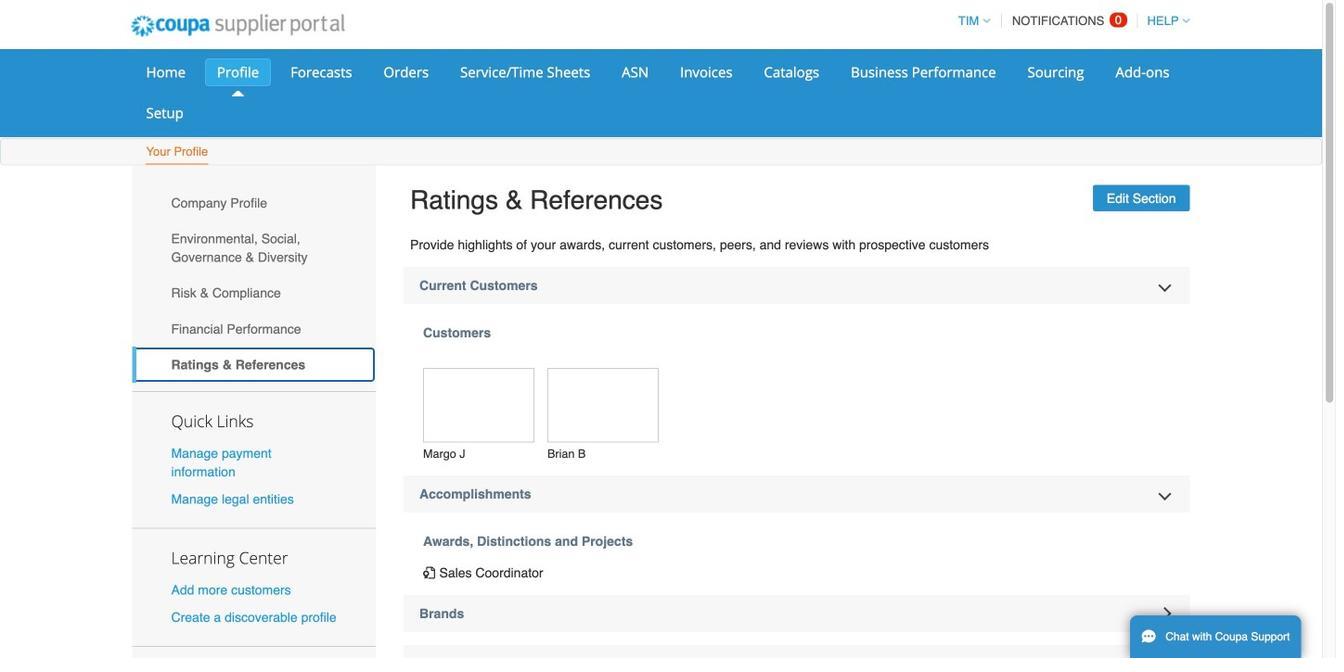 Task type: describe. For each thing, give the bounding box(es) containing it.
3 heading from the top
[[404, 596, 1190, 633]]

brian b image
[[548, 369, 659, 443]]



Task type: locate. For each thing, give the bounding box(es) containing it.
coupa supplier portal image
[[118, 3, 357, 49]]

1 heading from the top
[[404, 267, 1190, 305]]

navigation
[[950, 3, 1190, 39]]

heading
[[404, 267, 1190, 305], [404, 476, 1190, 513], [404, 596, 1190, 633], [404, 646, 1190, 659]]

4 heading from the top
[[404, 646, 1190, 659]]

margo j image
[[423, 369, 535, 443]]

2 heading from the top
[[404, 476, 1190, 513]]



Task type: vqa. For each thing, say whether or not it's contained in the screenshot.
Margo J image
yes



